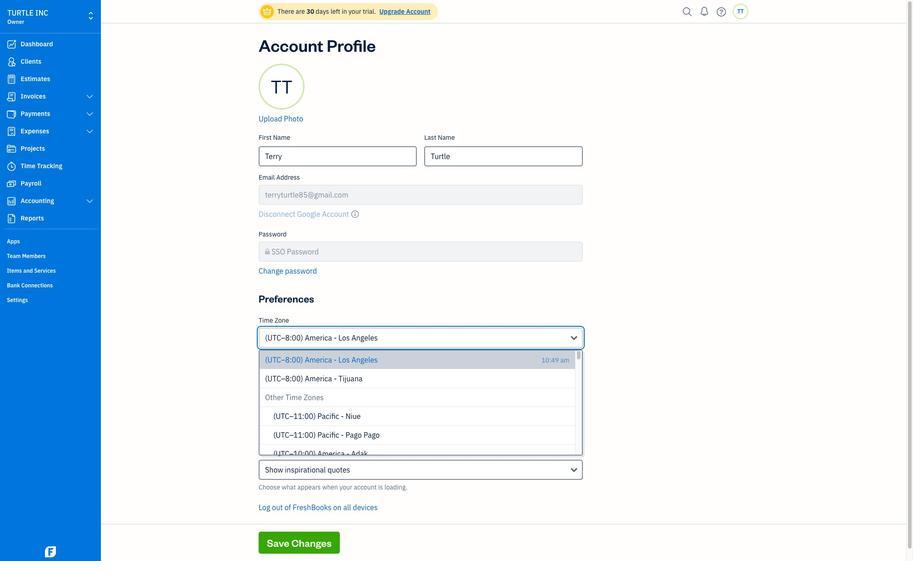 Task type: vqa. For each thing, say whether or not it's contained in the screenshot.
file
no



Task type: describe. For each thing, give the bounding box(es) containing it.
tt inside account profile element
[[271, 75, 292, 99]]

feedback
[[287, 432, 317, 441]]

dashboard link
[[2, 36, 98, 53]]

apps link
[[2, 234, 98, 248]]

owner
[[7, 18, 24, 25]]

money image
[[6, 179, 17, 189]]

tt inside dropdown button
[[738, 8, 744, 15]]

and
[[23, 267, 33, 274]]

lock image
[[265, 246, 270, 257]]

payroll link
[[2, 176, 98, 192]]

log
[[259, 503, 270, 512]]

team
[[7, 253, 21, 260]]

(utc–11:00) for (utc–11:00) pacific - pago pago
[[273, 431, 316, 440]]

1 horizontal spatial password
[[287, 247, 319, 256]]

go to help image
[[714, 5, 729, 19]]

account profile
[[259, 34, 376, 56]]

save
[[267, 537, 290, 550]]

last name
[[424, 133, 455, 142]]

items and services link
[[2, 264, 98, 278]]

clients link
[[2, 54, 98, 70]]

client image
[[6, 57, 17, 67]]

angeles inside list box
[[352, 356, 378, 365]]

out
[[272, 503, 283, 512]]

display
[[304, 449, 325, 457]]

time format
[[259, 355, 295, 363]]

pacific for pacific - pago pago
[[318, 431, 339, 440]]

los inside time zone 'field'
[[339, 334, 350, 343]]

projects link
[[2, 141, 98, 157]]

members
[[22, 253, 46, 260]]

expenses link
[[2, 123, 98, 140]]

inc
[[35, 8, 48, 17]]

estimate image
[[6, 75, 17, 84]]

loading.
[[385, 484, 408, 492]]

upgrade account link
[[378, 7, 431, 16]]

2 pago from the left
[[364, 431, 380, 440]]

project image
[[6, 145, 17, 154]]

- inside time zone 'field'
[[334, 334, 337, 343]]

Last Name text field
[[424, 146, 583, 167]]

1 pago from the left
[[346, 431, 362, 440]]

there
[[278, 7, 294, 16]]

projects
[[21, 145, 45, 153]]

appears
[[298, 484, 321, 492]]

(utc–11:00) pacific - niue
[[273, 412, 361, 421]]

screen
[[283, 449, 303, 457]]

send us feedback link
[[259, 432, 317, 441]]

los inside list box
[[339, 356, 350, 365]]

0 horizontal spatial account
[[259, 34, 324, 56]]

Loading Screen Display field
[[259, 460, 583, 480]]

time tracking
[[21, 162, 62, 170]]

expenses
[[21, 127, 49, 135]]

send
[[259, 432, 275, 441]]

log out of freshbooks on all devices button
[[259, 502, 378, 513]]

language
[[279, 395, 307, 403]]

(utc–8:00) america - los angeles inside time zone 'field'
[[265, 334, 378, 343]]

sso
[[272, 247, 285, 256]]

pacific for pacific - niue
[[318, 412, 339, 421]]

0 vertical spatial account
[[406, 7, 431, 16]]

Email Address email field
[[259, 185, 583, 205]]

time zone
[[259, 317, 289, 325]]

us
[[277, 432, 285, 441]]

Time Zone field
[[259, 328, 583, 348]]

items
[[7, 267, 22, 274]]

address
[[276, 173, 300, 182]]

upload photo
[[259, 114, 303, 123]]

First Name text field
[[259, 146, 417, 167]]

save changes
[[267, 537, 332, 550]]

settings
[[7, 297, 28, 304]]

devices
[[353, 503, 378, 512]]

estimates link
[[2, 71, 98, 88]]

time for time tracking
[[21, 162, 35, 170]]

zone
[[275, 317, 289, 325]]

info image
[[351, 209, 359, 220]]

team members
[[7, 253, 46, 260]]

items and services
[[7, 267, 56, 274]]

payments link
[[2, 106, 98, 122]]

notifications image
[[697, 2, 712, 21]]

profile
[[327, 34, 376, 56]]

group inside list box
[[260, 407, 575, 562]]

adak
[[351, 450, 368, 459]]

clients
[[21, 57, 41, 66]]

freshbooks image
[[43, 547, 58, 558]]

name for first name
[[273, 133, 290, 142]]

beta
[[261, 395, 276, 402]]

estimates
[[21, 75, 50, 83]]

reports
[[21, 214, 44, 222]]

other
[[265, 393, 284, 402]]

report image
[[6, 214, 17, 223]]

password
[[285, 267, 317, 276]]

email
[[259, 173, 275, 182]]

are
[[296, 7, 305, 16]]

all
[[343, 503, 351, 512]]

niue
[[346, 412, 361, 421]]

invoices link
[[2, 89, 98, 105]]

trial.
[[363, 7, 376, 16]]

30
[[307, 7, 314, 16]]

settings link
[[2, 293, 98, 307]]



Task type: locate. For each thing, give the bounding box(es) containing it.
invoice image
[[6, 92, 17, 101]]

0 vertical spatial los
[[339, 334, 350, 343]]

chevron large down image inside expenses link
[[86, 128, 94, 135]]

tt button
[[733, 4, 749, 19]]

when
[[322, 484, 338, 492]]

time inside time tracking link
[[21, 162, 35, 170]]

connections
[[21, 282, 53, 289]]

list box containing (utc–8:00)
[[260, 351, 582, 562]]

name right the last
[[438, 133, 455, 142]]

account
[[406, 7, 431, 16], [259, 34, 324, 56]]

0 horizontal spatial password
[[259, 230, 287, 239]]

2 angeles from the top
[[352, 356, 378, 365]]

days
[[316, 7, 329, 16]]

name right first
[[273, 133, 290, 142]]

format
[[275, 355, 295, 363]]

tt right go to help icon
[[738, 8, 744, 15]]

there are 30 days left in your trial. upgrade account
[[278, 7, 431, 16]]

time inside list box
[[286, 393, 302, 402]]

group containing (utc–11:00)
[[260, 407, 575, 562]]

tijuana
[[339, 374, 363, 384]]

1 vertical spatial pacific
[[318, 431, 339, 440]]

2 (utc–8:00) from the top
[[265, 356, 303, 365]]

(utc–11:00) down language
[[273, 412, 316, 421]]

pago
[[346, 431, 362, 440], [364, 431, 380, 440]]

pacific up (utc–11:00) pacific - pago pago
[[318, 412, 339, 421]]

time tracking link
[[2, 158, 98, 175]]

freshbooks
[[293, 503, 332, 512]]

change
[[259, 267, 283, 276]]

1 (utc–11:00) from the top
[[273, 412, 316, 421]]

password up password
[[287, 247, 319, 256]]

0 vertical spatial pacific
[[318, 412, 339, 421]]

timer image
[[6, 162, 17, 171]]

2 vertical spatial chevron large down image
[[86, 198, 94, 205]]

change password
[[259, 267, 317, 276]]

payment image
[[6, 110, 17, 119]]

beta language
[[261, 395, 307, 403]]

send us feedback
[[259, 432, 317, 441]]

team members link
[[2, 249, 98, 263]]

0 vertical spatial angeles
[[352, 334, 378, 343]]

1 angeles from the top
[[352, 334, 378, 343]]

time left zone
[[259, 317, 273, 325]]

1 vertical spatial angeles
[[352, 356, 378, 365]]

2 pacific from the top
[[318, 431, 339, 440]]

bank connections link
[[2, 278, 98, 292]]

change password button
[[259, 266, 317, 277]]

1 vertical spatial tt
[[271, 75, 292, 99]]

(utc–8:00) america - tijuana
[[265, 374, 363, 384]]

quotes
[[328, 466, 350, 475]]

email address
[[259, 173, 300, 182]]

payments
[[21, 110, 50, 118]]

show inspirational quotes
[[265, 466, 350, 475]]

0 vertical spatial chevron large down image
[[86, 93, 94, 100]]

chevron large down image up reports link in the left top of the page
[[86, 198, 94, 205]]

2 chevron large down image from the top
[[86, 128, 94, 135]]

2 los from the top
[[339, 356, 350, 365]]

(utc–10:00) america - adak
[[273, 450, 368, 459]]

last
[[424, 133, 436, 142]]

1 vertical spatial (utc–8:00)
[[265, 356, 303, 365]]

1 horizontal spatial pago
[[364, 431, 380, 440]]

tt up upload photo
[[271, 75, 292, 99]]

3 (utc–8:00) from the top
[[265, 374, 303, 384]]

1 name from the left
[[273, 133, 290, 142]]

list box
[[260, 351, 582, 562]]

loading
[[259, 449, 281, 457]]

time right other
[[286, 393, 302, 402]]

1 vertical spatial account
[[259, 34, 324, 56]]

(utc–11:00)
[[273, 412, 316, 421], [273, 431, 316, 440]]

password up 'lock' icon
[[259, 230, 287, 239]]

chevron large down image for invoices
[[86, 93, 94, 100]]

pacific up (utc–10:00) america - adak
[[318, 431, 339, 440]]

expense image
[[6, 127, 17, 136]]

list box inside preferences element
[[260, 351, 582, 562]]

(utc–8:00) down format
[[265, 374, 303, 384]]

account profile element
[[255, 64, 587, 284]]

dashboard
[[21, 40, 53, 48]]

chevron large down image for expenses
[[86, 128, 94, 135]]

log out of freshbooks on all devices
[[259, 503, 378, 512]]

time right timer 'image'
[[21, 162, 35, 170]]

0 horizontal spatial pago
[[346, 431, 362, 440]]

1 horizontal spatial tt
[[738, 8, 744, 15]]

0 vertical spatial password
[[259, 230, 287, 239]]

preferences element
[[255, 317, 587, 562]]

dashboard image
[[6, 40, 17, 49]]

show
[[265, 466, 283, 475]]

accounting
[[21, 197, 54, 205]]

inspirational
[[285, 466, 326, 475]]

left
[[331, 7, 340, 16]]

your inside preferences element
[[340, 484, 352, 492]]

your right when on the bottom left of page
[[340, 484, 352, 492]]

first
[[259, 133, 272, 142]]

1 chevron large down image from the top
[[86, 93, 94, 100]]

1 pacific from the top
[[318, 412, 339, 421]]

other time zones
[[265, 393, 324, 402]]

(utc–8:00) america - los angeles
[[265, 334, 378, 343], [265, 356, 378, 365]]

am
[[561, 356, 570, 365]]

(utc–8:00) down zone
[[265, 334, 303, 343]]

bank
[[7, 282, 20, 289]]

loading screen display
[[259, 449, 325, 457]]

tt
[[738, 8, 744, 15], [271, 75, 292, 99]]

reports link
[[2, 211, 98, 227]]

save changes button
[[259, 532, 340, 554]]

1 vertical spatial password
[[287, 247, 319, 256]]

0 vertical spatial (utc–11:00)
[[273, 412, 316, 421]]

1 los from the top
[[339, 334, 350, 343]]

1 horizontal spatial account
[[406, 7, 431, 16]]

on
[[333, 503, 342, 512]]

3 chevron large down image from the top
[[86, 198, 94, 205]]

0 horizontal spatial tt
[[271, 75, 292, 99]]

1 vertical spatial your
[[340, 484, 352, 492]]

chevron large down image
[[86, 111, 94, 118]]

0 vertical spatial (utc–8:00) america - los angeles
[[265, 334, 378, 343]]

chart image
[[6, 197, 17, 206]]

what
[[282, 484, 296, 492]]

10:49
[[542, 356, 559, 365]]

1 horizontal spatial name
[[438, 133, 455, 142]]

name
[[273, 133, 290, 142], [438, 133, 455, 142]]

crown image
[[262, 7, 272, 16]]

turtle
[[7, 8, 34, 17]]

upgrade
[[379, 7, 405, 16]]

chevron large down image inside invoices link
[[86, 93, 94, 100]]

photo
[[284, 114, 303, 123]]

0 vertical spatial (utc–8:00)
[[265, 334, 303, 343]]

choose
[[259, 484, 280, 492]]

1 vertical spatial los
[[339, 356, 350, 365]]

tracking
[[37, 162, 62, 170]]

is
[[378, 484, 383, 492]]

2 (utc–8:00) america - los angeles from the top
[[265, 356, 378, 365]]

0 vertical spatial your
[[349, 7, 361, 16]]

services
[[34, 267, 56, 274]]

accounting link
[[2, 193, 98, 210]]

search image
[[680, 5, 695, 19]]

name for last name
[[438, 133, 455, 142]]

2 vertical spatial (utc–8:00)
[[265, 374, 303, 384]]

time for time zone
[[259, 317, 273, 325]]

pago down niue
[[346, 431, 362, 440]]

option containing other time zones
[[260, 389, 575, 562]]

option inside list box
[[260, 389, 575, 562]]

turtle inc owner
[[7, 8, 48, 25]]

2 (utc–11:00) from the top
[[273, 431, 316, 440]]

apps
[[7, 238, 20, 245]]

1 vertical spatial (utc–11:00)
[[273, 431, 316, 440]]

(utc–8:00) up (utc–8:00) america - tijuana
[[265, 356, 303, 365]]

group
[[260, 407, 575, 562]]

option
[[260, 389, 575, 562]]

time left format
[[259, 355, 273, 363]]

chevron large down image down chevron large down image
[[86, 128, 94, 135]]

pago up adak
[[364, 431, 380, 440]]

1 vertical spatial (utc–8:00) america - los angeles
[[265, 356, 378, 365]]

1 (utc–8:00) america - los angeles from the top
[[265, 334, 378, 343]]

your
[[349, 7, 361, 16], [340, 484, 352, 492]]

(utc–8:00) america - los angeles inside list box
[[265, 356, 378, 365]]

(utc–8:00) inside time zone 'field'
[[265, 334, 303, 343]]

time
[[21, 162, 35, 170], [259, 317, 273, 325], [259, 355, 273, 363], [286, 393, 302, 402]]

angeles inside time zone 'field'
[[352, 334, 378, 343]]

invoices
[[21, 92, 46, 100]]

chevron large down image
[[86, 93, 94, 100], [86, 128, 94, 135], [86, 198, 94, 205]]

chevron large down image for accounting
[[86, 198, 94, 205]]

0 vertical spatial tt
[[738, 8, 744, 15]]

preferences
[[259, 292, 314, 305]]

account right the upgrade
[[406, 7, 431, 16]]

account down the 'there'
[[259, 34, 324, 56]]

2 name from the left
[[438, 133, 455, 142]]

0 horizontal spatial name
[[273, 133, 290, 142]]

10:49 am
[[542, 356, 570, 365]]

first name
[[259, 133, 290, 142]]

(utc–11:00) for (utc–11:00) pacific - niue
[[273, 412, 316, 421]]

1 (utc–8:00) from the top
[[265, 334, 303, 343]]

time for time format
[[259, 355, 273, 363]]

changes
[[291, 537, 332, 550]]

1 vertical spatial chevron large down image
[[86, 128, 94, 135]]

(utc–11:00) up screen
[[273, 431, 316, 440]]

main element
[[0, 0, 124, 562]]

america inside time zone 'field'
[[305, 334, 332, 343]]

your right in
[[349, 7, 361, 16]]

(utc–10:00)
[[273, 450, 316, 459]]

chevron large down image up chevron large down image
[[86, 93, 94, 100]]

choose what appears when your account is loading.
[[259, 484, 408, 492]]

bank connections
[[7, 282, 53, 289]]

account
[[354, 484, 377, 492]]

chevron large down image inside accounting link
[[86, 198, 94, 205]]



